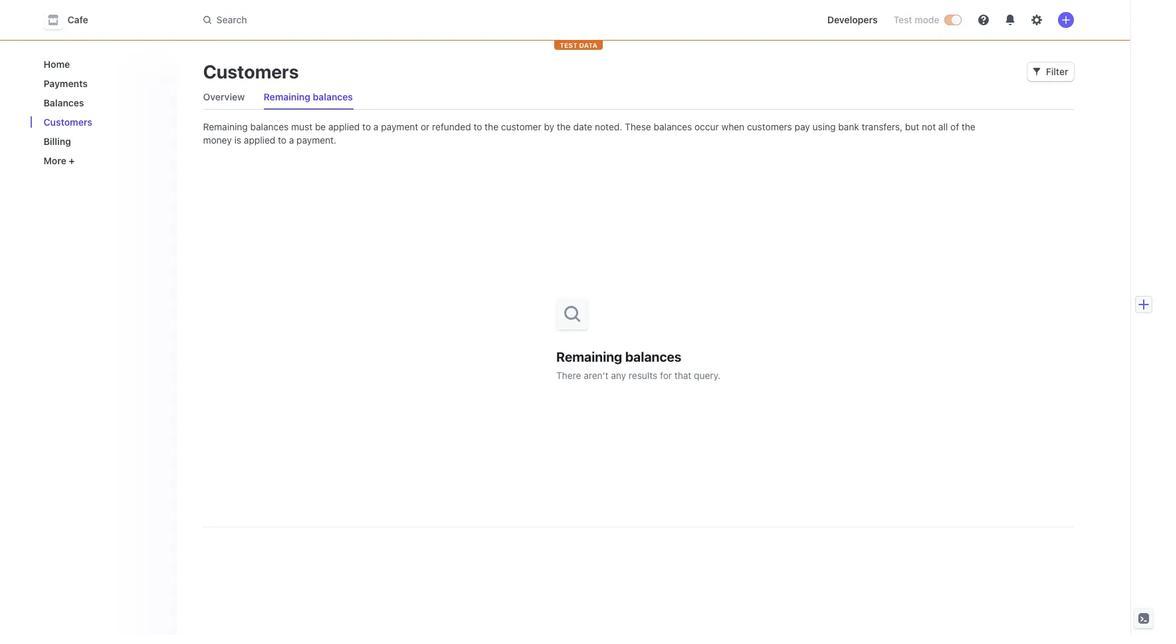 Task type: locate. For each thing, give the bounding box(es) containing it.
Search text field
[[195, 8, 570, 32]]

date
[[574, 121, 593, 132]]

remaining
[[264, 91, 311, 102], [203, 121, 248, 132], [557, 349, 623, 364]]

developers
[[828, 14, 878, 25]]

remaining inside remaining balances there aren't any results for that query.
[[557, 349, 623, 364]]

to right refunded
[[474, 121, 482, 132]]

mode
[[915, 14, 940, 25]]

svg image
[[1033, 68, 1041, 76]]

customers up overview
[[203, 61, 299, 82]]

0 vertical spatial applied
[[328, 121, 360, 132]]

balances
[[313, 91, 353, 102], [250, 121, 289, 132], [654, 121, 692, 132], [626, 349, 682, 364]]

balances inside remaining balances there aren't any results for that query.
[[626, 349, 682, 364]]

remaining inside remaining balances link
[[264, 91, 311, 102]]

2 horizontal spatial remaining
[[557, 349, 623, 364]]

applied
[[328, 121, 360, 132], [244, 134, 275, 146]]

remaining up aren't
[[557, 349, 623, 364]]

0 horizontal spatial customers
[[44, 116, 92, 128]]

when
[[722, 121, 745, 132]]

customers
[[203, 61, 299, 82], [44, 116, 92, 128]]

the right 'of'
[[962, 121, 976, 132]]

overview link
[[198, 88, 250, 106]]

1 horizontal spatial the
[[557, 121, 571, 132]]

search
[[216, 14, 247, 25]]

remaining up must
[[264, 91, 311, 102]]

1 horizontal spatial to
[[363, 121, 371, 132]]

is
[[234, 134, 241, 146]]

tab list
[[198, 85, 1074, 110]]

remaining for remaining balances there aren't any results for that query.
[[557, 349, 623, 364]]

billing
[[44, 136, 71, 147]]

notifications image
[[1005, 15, 1016, 25]]

to
[[363, 121, 371, 132], [474, 121, 482, 132], [278, 134, 287, 146]]

applied right is
[[244, 134, 275, 146]]

1 vertical spatial a
[[289, 134, 294, 146]]

0 horizontal spatial the
[[485, 121, 499, 132]]

occur
[[695, 121, 719, 132]]

customer
[[501, 121, 542, 132]]

balances for remaining balances there aren't any results for that query.
[[626, 349, 682, 364]]

payments
[[44, 78, 88, 89]]

1 horizontal spatial customers
[[203, 61, 299, 82]]

customers inside core navigation links 'element'
[[44, 116, 92, 128]]

a down must
[[289, 134, 294, 146]]

remaining for remaining balances must be applied to a payment or refunded to the customer by the date noted. these balances occur when customers pay using bank transfers, but not all of the money is applied to a payment.
[[203, 121, 248, 132]]

the left customer on the left top of the page
[[485, 121, 499, 132]]

1 horizontal spatial a
[[374, 121, 379, 132]]

the
[[485, 121, 499, 132], [557, 121, 571, 132], [962, 121, 976, 132]]

a left payment
[[374, 121, 379, 132]]

home
[[44, 59, 70, 70]]

of
[[951, 121, 960, 132]]

any
[[611, 369, 626, 381]]

2 horizontal spatial the
[[962, 121, 976, 132]]

balances left must
[[250, 121, 289, 132]]

balances up results
[[626, 349, 682, 364]]

balances up be at the left top
[[313, 91, 353, 102]]

remaining balances
[[264, 91, 353, 102]]

remaining up money
[[203, 121, 248, 132]]

0 vertical spatial remaining
[[264, 91, 311, 102]]

that
[[675, 369, 692, 381]]

all
[[939, 121, 948, 132]]

1 vertical spatial customers
[[44, 116, 92, 128]]

a
[[374, 121, 379, 132], [289, 134, 294, 146]]

results
[[629, 369, 658, 381]]

customers down balances
[[44, 116, 92, 128]]

0 horizontal spatial remaining
[[203, 121, 248, 132]]

noted.
[[595, 121, 623, 132]]

balances for remaining balances
[[313, 91, 353, 102]]

filter button
[[1028, 63, 1074, 81]]

not
[[922, 121, 936, 132]]

1 horizontal spatial remaining
[[264, 91, 311, 102]]

settings image
[[1032, 15, 1042, 25]]

be
[[315, 121, 326, 132]]

applied right be at the left top
[[328, 121, 360, 132]]

home link
[[38, 53, 166, 75]]

remaining inside remaining balances must be applied to a payment or refunded to the customer by the date noted. these balances occur when customers pay using bank transfers, but not all of the money is applied to a payment.
[[203, 121, 248, 132]]

0 vertical spatial customers
[[203, 61, 299, 82]]

tab list containing overview
[[198, 85, 1074, 110]]

2 the from the left
[[557, 121, 571, 132]]

remaining balances link
[[258, 88, 358, 106]]

to left payment
[[363, 121, 371, 132]]

cafe button
[[44, 11, 102, 29]]

test
[[894, 14, 913, 25]]

must
[[291, 121, 313, 132]]

pay
[[795, 121, 810, 132]]

1 vertical spatial applied
[[244, 134, 275, 146]]

1 vertical spatial remaining
[[203, 121, 248, 132]]

2 vertical spatial remaining
[[557, 349, 623, 364]]

the right "by"
[[557, 121, 571, 132]]

to left payment.
[[278, 134, 287, 146]]



Task type: vqa. For each thing, say whether or not it's contained in the screenshot.
OF
yes



Task type: describe. For each thing, give the bounding box(es) containing it.
1 the from the left
[[485, 121, 499, 132]]

aren't
[[584, 369, 609, 381]]

customers link
[[38, 111, 166, 133]]

0 horizontal spatial applied
[[244, 134, 275, 146]]

balances left occur
[[654, 121, 692, 132]]

remaining for remaining balances
[[264, 91, 311, 102]]

balances for remaining balances must be applied to a payment or refunded to the customer by the date noted. these balances occur when customers pay using bank transfers, but not all of the money is applied to a payment.
[[250, 121, 289, 132]]

billing link
[[38, 130, 166, 152]]

1 horizontal spatial applied
[[328, 121, 360, 132]]

0 horizontal spatial to
[[278, 134, 287, 146]]

filter
[[1046, 66, 1069, 77]]

payments link
[[38, 72, 166, 94]]

bank
[[839, 121, 860, 132]]

money
[[203, 134, 232, 146]]

cafe
[[67, 14, 88, 25]]

there
[[557, 369, 581, 381]]

0 vertical spatial a
[[374, 121, 379, 132]]

overview
[[203, 91, 245, 102]]

customers
[[747, 121, 792, 132]]

query.
[[694, 369, 721, 381]]

test data
[[560, 41, 598, 49]]

developers link
[[822, 9, 883, 31]]

data
[[579, 41, 598, 49]]

3 the from the left
[[962, 121, 976, 132]]

using
[[813, 121, 836, 132]]

refunded
[[432, 121, 471, 132]]

help image
[[978, 15, 989, 25]]

balances
[[44, 97, 84, 108]]

+
[[69, 155, 75, 166]]

transfers,
[[862, 121, 903, 132]]

remaining balances must be applied to a payment or refunded to the customer by the date noted. these balances occur when customers pay using bank transfers, but not all of the money is applied to a payment.
[[203, 121, 976, 146]]

these
[[625, 121, 651, 132]]

payment.
[[297, 134, 337, 146]]

test
[[560, 41, 578, 49]]

by
[[544, 121, 555, 132]]

2 horizontal spatial to
[[474, 121, 482, 132]]

more +
[[44, 155, 75, 166]]

test mode
[[894, 14, 940, 25]]

more
[[44, 155, 66, 166]]

remaining balances there aren't any results for that query.
[[557, 349, 721, 381]]

balances link
[[38, 92, 166, 114]]

Search search field
[[195, 8, 570, 32]]

but
[[906, 121, 920, 132]]

0 horizontal spatial a
[[289, 134, 294, 146]]

for
[[660, 369, 672, 381]]

payment
[[381, 121, 418, 132]]

or
[[421, 121, 430, 132]]

core navigation links element
[[38, 53, 166, 172]]



